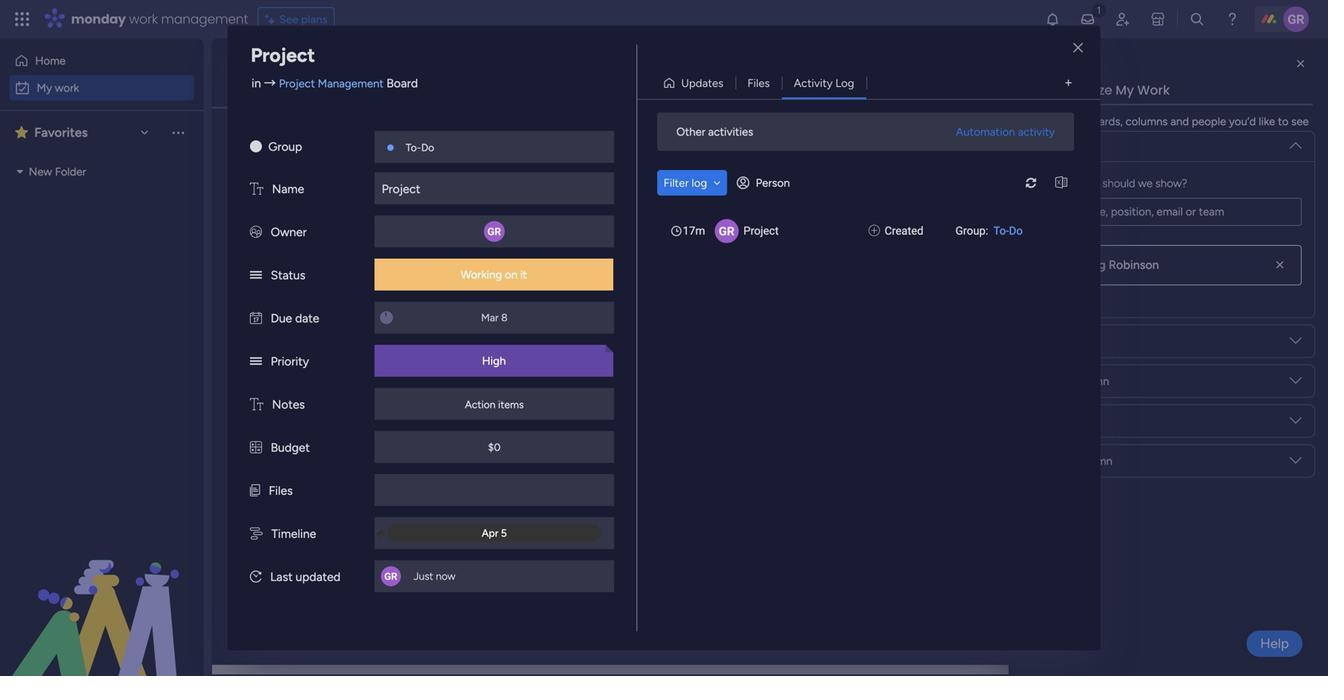 Task type: locate. For each thing, give the bounding box(es) containing it.
files inside "button"
[[748, 76, 770, 90]]

activities
[[709, 125, 754, 139]]

1 vertical spatial to-do
[[686, 163, 715, 175]]

0 vertical spatial to-
[[406, 141, 421, 154]]

my for my work
[[37, 81, 52, 95]]

8 inside project dialog
[[502, 312, 508, 324]]

mar 8
[[481, 312, 508, 324], [1105, 334, 1132, 346]]

+
[[261, 189, 267, 203], [261, 362, 267, 376]]

date right "due"
[[295, 312, 320, 326]]

priority up "notes"
[[271, 355, 309, 369]]

new
[[241, 132, 265, 146], [29, 165, 52, 179]]

files left "activity"
[[748, 76, 770, 90]]

2 vertical spatial to-
[[994, 225, 1010, 238]]

0 inside without a date / 0 items
[[391, 535, 398, 549]]

1 horizontal spatial mar
[[1105, 334, 1123, 346]]

column down date column
[[1074, 455, 1113, 468]]

on inside main content
[[1241, 161, 1254, 174]]

0 vertical spatial work
[[129, 10, 158, 28]]

column for date column
[[1062, 415, 1101, 428]]

date down status column
[[1036, 415, 1059, 428]]

items for action
[[498, 399, 524, 412]]

new for new folder
[[29, 165, 52, 179]]

1 vertical spatial work
[[55, 81, 79, 95]]

8 up high
[[502, 312, 508, 324]]

0 vertical spatial add
[[270, 189, 291, 203]]

home
[[35, 54, 66, 68]]

date
[[1107, 128, 1131, 141], [1107, 300, 1131, 314], [1036, 415, 1059, 428]]

work
[[279, 60, 343, 96], [1138, 81, 1171, 99]]

to-
[[406, 141, 421, 154], [686, 163, 702, 175], [994, 225, 1010, 238]]

1 horizontal spatial it
[[1257, 161, 1263, 174]]

0 vertical spatial greg robinson image
[[1284, 6, 1310, 32]]

add up "notes"
[[270, 362, 291, 376]]

0 vertical spatial date
[[1107, 128, 1131, 141]]

0 horizontal spatial working on it
[[461, 268, 527, 282]]

status left like
[[1214, 128, 1247, 141]]

1 horizontal spatial working on it
[[1197, 161, 1263, 174]]

new for new item
[[241, 132, 265, 146]]

v2 status image up dapulse date column image
[[250, 269, 262, 283]]

0 horizontal spatial do
[[421, 141, 435, 154]]

1 vertical spatial date
[[1107, 300, 1131, 314]]

priority column
[[1036, 455, 1113, 468]]

work down home
[[55, 81, 79, 95]]

priority for priority
[[271, 355, 309, 369]]

group inside project dialog
[[269, 140, 302, 154]]

1 vertical spatial customize
[[597, 132, 651, 146]]

column up date column
[[1071, 375, 1110, 388]]

1 vertical spatial it
[[521, 268, 527, 282]]

1 vertical spatial column
[[1062, 415, 1101, 428]]

0 vertical spatial priority
[[271, 355, 309, 369]]

angle down image
[[714, 177, 721, 189]]

group:
[[956, 225, 989, 238]]

1 vertical spatial + add item
[[261, 362, 316, 376]]

1 horizontal spatial 1
[[354, 305, 358, 318]]

help
[[1261, 636, 1290, 652]]

item up owner
[[294, 189, 316, 203]]

0 vertical spatial status
[[1214, 128, 1247, 141]]

my up new item
[[236, 60, 272, 96]]

1 vertical spatial 8
[[1125, 334, 1132, 346]]

new inside new folder list box
[[29, 165, 52, 179]]

v2 status image for status
[[250, 269, 262, 283]]

main content containing overdue /
[[211, 38, 1329, 677]]

1 horizontal spatial my
[[236, 60, 272, 96]]

2 horizontal spatial do
[[1010, 225, 1023, 238]]

1 horizontal spatial to-
[[686, 163, 702, 175]]

customize inside button
[[597, 132, 651, 146]]

home option
[[10, 48, 194, 74]]

1 horizontal spatial customize
[[1045, 81, 1113, 99]]

greg robinson link
[[1080, 258, 1160, 273]]

date down greg robinson
[[1107, 300, 1131, 314]]

customize for customize my work
[[1045, 81, 1113, 99]]

1 vertical spatial priority
[[1036, 455, 1071, 468]]

0 vertical spatial do
[[421, 141, 435, 154]]

new inside button
[[241, 132, 265, 146]]

1 vertical spatial v2 status image
[[250, 355, 262, 369]]

date right the a
[[342, 531, 376, 551]]

1 vertical spatial working on it
[[461, 268, 527, 282]]

update feed image
[[1080, 11, 1096, 27]]

0 horizontal spatial 1
[[345, 132, 350, 146]]

1 horizontal spatial work
[[129, 10, 158, 28]]

working
[[1197, 161, 1238, 174], [461, 268, 502, 282]]

my work
[[37, 81, 79, 95]]

0 horizontal spatial status
[[271, 269, 306, 283]]

v2 status image down dapulse date column image
[[250, 355, 262, 369]]

1 right week
[[354, 305, 358, 318]]

my up boards, on the right
[[1116, 81, 1135, 99]]

do inside main content
[[702, 163, 715, 175]]

1 horizontal spatial on
[[1241, 161, 1254, 174]]

1 horizontal spatial people
[[1036, 140, 1070, 153]]

status up date column
[[1036, 375, 1068, 388]]

1 horizontal spatial 8
[[1125, 334, 1132, 346]]

items inside project dialog
[[498, 399, 524, 412]]

high
[[482, 354, 506, 368]]

to-do down board
[[406, 141, 435, 154]]

greg robinson image
[[1284, 6, 1310, 32], [1049, 254, 1073, 277]]

person button
[[731, 170, 800, 196]]

2 horizontal spatial my
[[1116, 81, 1135, 99]]

items
[[1073, 177, 1100, 190], [498, 399, 524, 412], [366, 420, 394, 434], [401, 535, 429, 549]]

2 vertical spatial column
[[1074, 455, 1113, 468]]

to- left search image
[[406, 141, 421, 154]]

2 horizontal spatial status
[[1214, 128, 1247, 141]]

work up columns
[[1138, 81, 1171, 99]]

this week / 1 item
[[269, 300, 383, 321]]

+ up dapulse text column image
[[261, 362, 267, 376]]

plans
[[301, 12, 328, 26]]

should
[[1103, 177, 1136, 190]]

status up this
[[271, 269, 306, 283]]

0 horizontal spatial mar
[[481, 312, 499, 324]]

0 vertical spatial it
[[1257, 161, 1263, 174]]

1 horizontal spatial date
[[342, 531, 376, 551]]

0 vertical spatial 1
[[345, 132, 350, 146]]

1 horizontal spatial to-do
[[686, 163, 715, 175]]

item inside this week / 1 item
[[361, 305, 383, 318]]

greg robinson image left 'greg'
[[1049, 254, 1073, 277]]

0 vertical spatial to-do
[[406, 141, 435, 154]]

my work link
[[10, 75, 194, 101]]

8
[[502, 312, 508, 324], [1125, 334, 1132, 346]]

people
[[1193, 115, 1227, 128]]

work right →
[[279, 60, 343, 96]]

0 horizontal spatial on
[[505, 268, 518, 282]]

project right →
[[279, 77, 315, 90]]

to- inside main content
[[686, 163, 702, 175]]

1 vertical spatial +
[[261, 362, 267, 376]]

due
[[271, 312, 292, 326]]

1 vertical spatial do
[[702, 163, 715, 175]]

Filter dashboard by text search field
[[303, 126, 448, 152]]

monday work management
[[71, 10, 248, 28]]

my
[[236, 60, 272, 96], [37, 81, 52, 95], [1116, 81, 1135, 99]]

group: to-do
[[956, 225, 1023, 238]]

to-do up log
[[686, 163, 715, 175]]

+ add item up "notes"
[[261, 362, 316, 376]]

0 vertical spatial working on it
[[1197, 161, 1263, 174]]

1 vertical spatial mar 8
[[1105, 334, 1132, 346]]

monday
[[71, 10, 126, 28]]

0 horizontal spatial my
[[37, 81, 52, 95]]

0 vertical spatial customize
[[1045, 81, 1113, 99]]

people
[[998, 128, 1032, 141], [1036, 140, 1070, 153]]

None search field
[[303, 126, 448, 152]]

1 horizontal spatial new
[[241, 132, 265, 146]]

project dialog
[[0, 0, 1329, 677]]

0 horizontal spatial it
[[521, 268, 527, 282]]

see plans button
[[258, 7, 335, 31]]

0
[[356, 420, 364, 434], [391, 535, 398, 549]]

item up "notes"
[[294, 362, 316, 376]]

0 horizontal spatial people
[[998, 128, 1032, 141]]

whose items should we show?
[[1036, 177, 1188, 190]]

choose the boards, columns and people you'd like to see
[[1026, 115, 1310, 128]]

activity log
[[794, 76, 855, 90]]

log
[[692, 176, 708, 190]]

1 vertical spatial new
[[29, 165, 52, 179]]

on
[[1241, 161, 1254, 174], [505, 268, 518, 282]]

activity
[[1019, 125, 1056, 139]]

date
[[295, 312, 320, 326], [342, 531, 376, 551]]

1 inside this week / 1 item
[[354, 305, 358, 318]]

and
[[1171, 115, 1190, 128]]

lottie animation element
[[0, 515, 204, 677]]

customize left the 'other'
[[597, 132, 651, 146]]

work right 'monday'
[[129, 10, 158, 28]]

my down home
[[37, 81, 52, 95]]

0 horizontal spatial working
[[461, 268, 502, 282]]

2 v2 status image from the top
[[250, 355, 262, 369]]

to- up log
[[686, 163, 702, 175]]

0 vertical spatial new
[[241, 132, 265, 146]]

my inside option
[[37, 81, 52, 95]]

new left overdue
[[241, 132, 265, 146]]

1 horizontal spatial mar 8
[[1105, 334, 1132, 346]]

whose
[[1036, 177, 1070, 190]]

without a date / 0 items
[[269, 531, 429, 551]]

1 horizontal spatial group
[[711, 128, 743, 141]]

files right v2 file column image
[[269, 484, 293, 499]]

files
[[748, 76, 770, 90], [269, 484, 293, 499]]

0 horizontal spatial date
[[295, 312, 320, 326]]

0 vertical spatial column
[[1071, 375, 1110, 388]]

do
[[421, 141, 435, 154], [702, 163, 715, 175], [1010, 225, 1023, 238]]

mar
[[481, 312, 499, 324], [1105, 334, 1123, 346]]

8 down the robinson
[[1125, 334, 1132, 346]]

status inside project dialog
[[271, 269, 306, 283]]

new folder list box
[[0, 154, 204, 282]]

home link
[[10, 48, 194, 74]]

close image
[[1074, 42, 1084, 54]]

+ add item up owner
[[261, 189, 316, 203]]

+ left name
[[261, 189, 267, 203]]

favorites
[[34, 125, 88, 140]]

help image
[[1225, 11, 1241, 27]]

refresh image
[[1019, 177, 1044, 189]]

customize up the
[[1045, 81, 1113, 99]]

favorites button
[[11, 119, 156, 146]]

v2 status image
[[250, 269, 262, 283], [250, 355, 262, 369]]

add
[[270, 189, 291, 203], [270, 362, 291, 376]]

1 horizontal spatial priority
[[1036, 455, 1071, 468]]

item down 'management'
[[353, 132, 375, 146]]

folder
[[55, 165, 86, 179]]

date up jan 23
[[1107, 128, 1131, 141]]

new folder
[[29, 165, 86, 179]]

monday marketplace image
[[1151, 11, 1167, 27]]

priority inside project dialog
[[271, 355, 309, 369]]

dapulse date column image
[[250, 312, 262, 326]]

column for status column
[[1071, 375, 1110, 388]]

main content
[[211, 38, 1329, 677]]

mar 8 up status column
[[1105, 334, 1132, 346]]

group right v2 sun image
[[269, 140, 302, 154]]

later /
[[269, 473, 319, 493]]

work inside option
[[55, 81, 79, 95]]

0 horizontal spatial group
[[269, 140, 302, 154]]

work for my
[[55, 81, 79, 95]]

1 vertical spatial 1
[[354, 305, 358, 318]]

priority down date column
[[1036, 455, 1071, 468]]

my for my work
[[236, 60, 272, 96]]

to-do inside project dialog
[[406, 141, 435, 154]]

group right the 'other'
[[711, 128, 743, 141]]

1 horizontal spatial 0
[[391, 535, 398, 549]]

item right week
[[361, 305, 383, 318]]

customize
[[1045, 81, 1113, 99], [597, 132, 651, 146]]

automation activity button
[[950, 119, 1062, 145]]

0 vertical spatial 0
[[356, 420, 364, 434]]

greg robinson image right help icon
[[1284, 6, 1310, 32]]

my work option
[[10, 75, 194, 101]]

0 horizontal spatial work
[[55, 81, 79, 95]]

1 horizontal spatial do
[[702, 163, 715, 175]]

to- right group:
[[994, 225, 1010, 238]]

1 vertical spatial add
[[270, 362, 291, 376]]

1 horizontal spatial working
[[1197, 161, 1238, 174]]

0 horizontal spatial new
[[29, 165, 52, 179]]

0 horizontal spatial to-do
[[406, 141, 435, 154]]

0 horizontal spatial greg robinson image
[[1049, 254, 1073, 277]]

items for whose
[[1073, 177, 1100, 190]]

mar 8 up high
[[481, 312, 508, 324]]

greg
[[1080, 258, 1107, 273]]

column
[[1071, 375, 1110, 388], [1062, 415, 1101, 428], [1074, 455, 1113, 468]]

my inside main content
[[1116, 81, 1135, 99]]

1 v2 status image from the top
[[250, 269, 262, 283]]

1 vertical spatial greg robinson image
[[1049, 254, 1073, 277]]

None text field
[[1036, 198, 1303, 226]]

status column
[[1036, 375, 1110, 388]]

mar 8 inside project dialog
[[481, 312, 508, 324]]

0 horizontal spatial mar 8
[[481, 312, 508, 324]]

0 vertical spatial mar
[[481, 312, 499, 324]]

0 horizontal spatial to-
[[406, 141, 421, 154]]

0 horizontal spatial files
[[269, 484, 293, 499]]

mar up status column
[[1105, 334, 1123, 346]]

overdue
[[269, 128, 330, 148]]

to-do
[[406, 141, 435, 154], [686, 163, 715, 175]]

it inside project dialog
[[521, 268, 527, 282]]

week
[[301, 300, 339, 321]]

1 vertical spatial mar
[[1105, 334, 1123, 346]]

work
[[129, 10, 158, 28], [55, 81, 79, 95]]

add right dapulse text column icon
[[270, 189, 291, 203]]

1 right overdue
[[345, 132, 350, 146]]

column up priority column
[[1062, 415, 1101, 428]]

0 vertical spatial + add item
[[261, 189, 316, 203]]

0 vertical spatial +
[[261, 189, 267, 203]]

1 vertical spatial working
[[461, 268, 502, 282]]

1 horizontal spatial greg robinson image
[[1284, 6, 1310, 32]]

1 vertical spatial files
[[269, 484, 293, 499]]

0 horizontal spatial 8
[[502, 312, 508, 324]]

1 horizontal spatial files
[[748, 76, 770, 90]]

project up →
[[251, 44, 315, 67]]

show?
[[1156, 177, 1188, 190]]

item right v2 sun image
[[267, 132, 290, 146]]

0 vertical spatial 8
[[502, 312, 508, 324]]

0 vertical spatial date
[[295, 312, 320, 326]]

/ right week
[[342, 300, 350, 321]]

column for priority column
[[1074, 455, 1113, 468]]

work for monday
[[129, 10, 158, 28]]

0 horizontal spatial customize
[[597, 132, 651, 146]]

new right caret down icon
[[29, 165, 52, 179]]

status
[[1214, 128, 1247, 141], [271, 269, 306, 283], [1036, 375, 1068, 388]]

1 horizontal spatial status
[[1036, 375, 1068, 388]]

group
[[711, 128, 743, 141], [269, 140, 302, 154]]

0 vertical spatial on
[[1241, 161, 1254, 174]]

/
[[334, 128, 342, 148], [342, 300, 350, 321], [308, 473, 316, 493], [380, 531, 387, 551]]

1 vertical spatial to-
[[686, 163, 702, 175]]

/ right overdue
[[334, 128, 342, 148]]

customize my work
[[1045, 81, 1171, 99]]

we
[[1139, 177, 1153, 190]]

mar up high
[[481, 312, 499, 324]]



Task type: vqa. For each thing, say whether or not it's contained in the screenshot.
file the of
no



Task type: describe. For each thing, give the bounding box(es) containing it.
just now
[[414, 571, 456, 583]]

1 horizontal spatial work
[[1138, 81, 1171, 99]]

17m
[[683, 225, 706, 238]]

last updated
[[270, 571, 341, 585]]

2 + from the top
[[261, 362, 267, 376]]

activity
[[794, 76, 833, 90]]

greg robinson
[[1080, 258, 1160, 273]]

1 + from the top
[[261, 189, 267, 203]]

1 + add item from the top
[[261, 189, 316, 203]]

see
[[1292, 115, 1310, 128]]

customize for customize
[[597, 132, 651, 146]]

$0
[[488, 442, 501, 454]]

automation
[[957, 125, 1016, 139]]

→
[[264, 76, 276, 91]]

export to excel image
[[1049, 177, 1075, 189]]

on inside project dialog
[[505, 268, 518, 282]]

2 vertical spatial status
[[1036, 375, 1068, 388]]

choose
[[1026, 115, 1065, 128]]

2 horizontal spatial to-
[[994, 225, 1010, 238]]

0 items
[[356, 420, 394, 434]]

v2 star 2 image
[[15, 123, 28, 142]]

notifications image
[[1045, 11, 1061, 27]]

working inside project dialog
[[461, 268, 502, 282]]

it inside main content
[[1257, 161, 1263, 174]]

help button
[[1248, 631, 1303, 658]]

items for 0
[[366, 420, 394, 434]]

to
[[1279, 115, 1289, 128]]

v2 file column image
[[250, 484, 260, 499]]

1 vertical spatial date
[[342, 531, 376, 551]]

dapulse numbers column image
[[250, 441, 262, 456]]

other
[[677, 125, 706, 139]]

a
[[329, 531, 339, 551]]

in
[[252, 76, 261, 91]]

/ right later
[[308, 473, 316, 493]]

see plans
[[279, 12, 328, 26]]

notes
[[272, 398, 305, 412]]

item inside overdue / 1 item
[[353, 132, 375, 146]]

date column
[[1036, 415, 1101, 428]]

my work
[[236, 60, 343, 96]]

robinson
[[1109, 258, 1160, 273]]

boards,
[[1087, 115, 1124, 128]]

add view image
[[1066, 77, 1072, 89]]

timeline
[[272, 527, 316, 542]]

dapulse plus image
[[869, 223, 880, 240]]

see
[[279, 12, 299, 26]]

jan 23
[[1103, 161, 1134, 174]]

2 vertical spatial date
[[1036, 415, 1059, 428]]

the
[[1067, 115, 1084, 128]]

2 vertical spatial do
[[1010, 225, 1023, 238]]

dapulse timeline column image
[[250, 527, 263, 542]]

new item button
[[235, 126, 296, 152]]

other activities
[[677, 125, 754, 139]]

person
[[756, 176, 791, 190]]

dapulse text column image
[[250, 398, 263, 412]]

filter log
[[664, 176, 708, 190]]

project management link
[[279, 77, 384, 90]]

search everything image
[[1190, 11, 1206, 27]]

without
[[269, 531, 325, 551]]

customize button
[[572, 126, 658, 152]]

v2 sun image
[[250, 140, 262, 154]]

owner
[[271, 225, 307, 240]]

in → project management board
[[252, 76, 418, 91]]

project down the person popup button on the top right of page
[[744, 225, 779, 238]]

filter log button
[[658, 170, 728, 196]]

1 add from the top
[[270, 189, 291, 203]]

due date
[[271, 312, 320, 326]]

0 horizontal spatial 0
[[356, 420, 364, 434]]

filter
[[664, 176, 689, 190]]

project inside in → project management board
[[279, 77, 315, 90]]

caret down image
[[17, 166, 23, 177]]

now
[[436, 571, 456, 583]]

created
[[885, 225, 924, 238]]

name
[[272, 182, 304, 197]]

priority for priority column
[[1036, 455, 1071, 468]]

like
[[1260, 115, 1276, 128]]

just
[[414, 571, 434, 583]]

invite members image
[[1116, 11, 1132, 27]]

action items
[[465, 399, 524, 412]]

2 add from the top
[[270, 362, 291, 376]]

this
[[269, 300, 297, 321]]

working on it inside project dialog
[[461, 268, 527, 282]]

v2 status image for priority
[[250, 355, 262, 369]]

v2 pulse updated log image
[[250, 571, 262, 585]]

new item
[[241, 132, 290, 146]]

lottie animation image
[[0, 515, 204, 677]]

board
[[387, 76, 418, 91]]

mar inside main content
[[1105, 334, 1123, 346]]

project down filter dashboard by text search box at the left of the page
[[382, 182, 421, 197]]

management
[[161, 10, 248, 28]]

updates button
[[657, 70, 736, 96]]

0 vertical spatial working
[[1197, 161, 1238, 174]]

1 image
[[1092, 1, 1107, 19]]

management
[[318, 77, 384, 90]]

0 horizontal spatial work
[[279, 60, 343, 96]]

jan
[[1103, 161, 1120, 174]]

search image
[[429, 133, 442, 145]]

files button
[[736, 70, 782, 96]]

automation activity
[[957, 125, 1056, 139]]

date inside project dialog
[[295, 312, 320, 326]]

log
[[836, 76, 855, 90]]

2 + add item from the top
[[261, 362, 316, 376]]

dapulse text column image
[[250, 182, 263, 197]]

columns
[[1126, 115, 1169, 128]]

updates
[[682, 76, 724, 90]]

items inside without a date / 0 items
[[401, 535, 429, 549]]

item inside button
[[267, 132, 290, 146]]

1 inside overdue / 1 item
[[345, 132, 350, 146]]

/ right the a
[[380, 531, 387, 551]]

v2 multiple person column image
[[250, 225, 262, 240]]

last
[[270, 571, 293, 585]]

select product image
[[14, 11, 30, 27]]

action
[[465, 399, 496, 412]]

overdue / 1 item
[[269, 128, 375, 148]]

mar inside project dialog
[[481, 312, 499, 324]]

23
[[1122, 161, 1134, 174]]

later
[[269, 473, 304, 493]]



